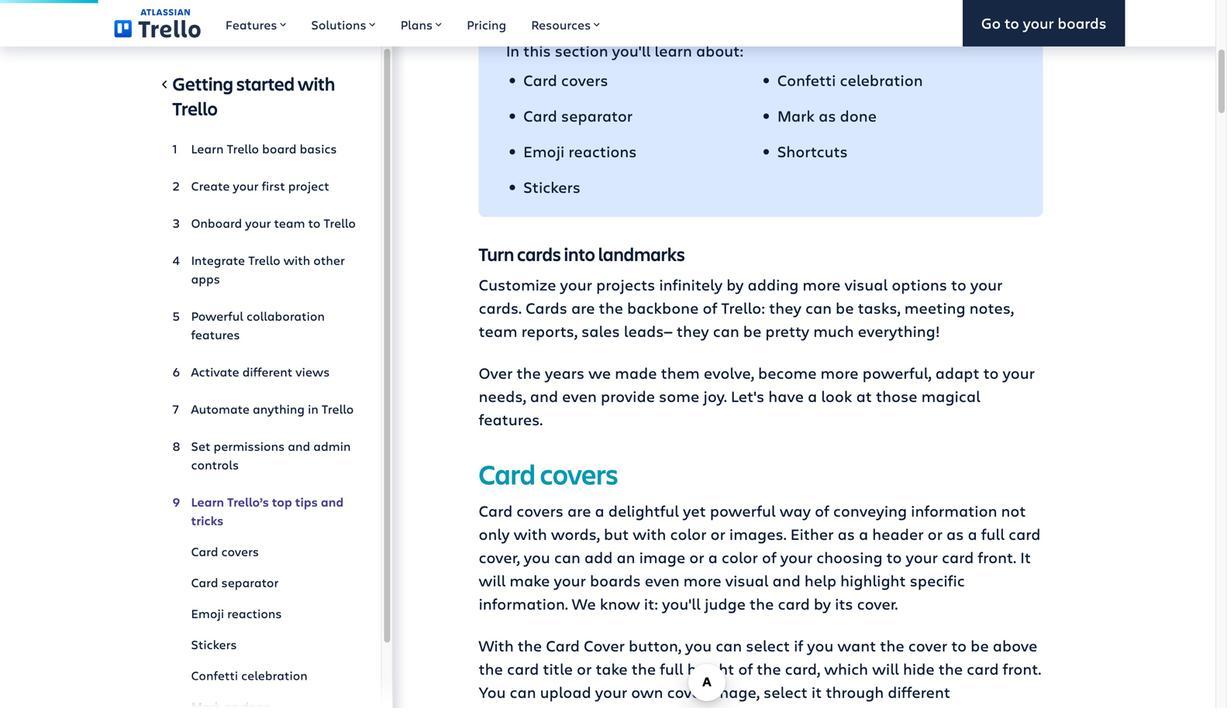 Task type: describe. For each thing, give the bounding box(es) containing it.
0 horizontal spatial they
[[677, 321, 710, 342]]

cover.
[[858, 594, 899, 615]]

1 horizontal spatial confetti
[[778, 69, 837, 90]]

from
[[956, 706, 990, 709]]

stickers inside stickers link
[[191, 637, 237, 654]]

and inside learn trello's top tips and tricks
[[321, 494, 344, 511]]

1 horizontal spatial card separator
[[524, 105, 633, 126]]

way
[[780, 501, 811, 522]]

first
[[262, 178, 285, 194]]

learn
[[655, 40, 693, 61]]

are inside the card covers card covers are a delightful yet powerful way of conveying information not only with words, but with color or images.  either as a header or as a full card cover, you can add an image or a color of your choosing to your card front. it will make your boards even more visual and help highlight specific information. we know it: you'll judge the card by its cover.
[[568, 501, 591, 522]]

overview
[[558, 17, 621, 33]]

1 horizontal spatial cover
[[909, 636, 948, 657]]

board
[[262, 140, 297, 157]]

shortcuts
[[778, 141, 848, 162]]

the right with
[[518, 636, 542, 657]]

more inside over the years we made them evolve, become more powerful, adapt to your needs, and even provide some joy. let's have a look at those magical features.
[[821, 363, 859, 384]]

to inside the card covers card covers are a delightful yet powerful way of conveying information not only with words, but with color or images.  either as a header or as a full card cover, you can add an image or a color of your choosing to your card front. it will make your boards even more visual and help highlight specific information. we know it: you'll judge the card by its cover.
[[887, 547, 902, 568]]

your left first
[[233, 178, 259, 194]]

project
[[288, 178, 330, 194]]

can down trello:
[[713, 321, 740, 342]]

a inside over the years we made them evolve, become more powerful, adapt to your needs, and even provide some joy. let's have a look at those magical features.
[[808, 386, 818, 407]]

through
[[826, 682, 884, 703]]

are inside turn cards into landmarks customize your projects infinitely by adding more visual options to your cards. cards are the backbone of trello: they can be tasks, meeting notes, team reports, sales leads— they can be pretty much everything!
[[572, 297, 595, 318]]

to down project
[[308, 215, 321, 232]]

go to your boards link
[[963, 0, 1126, 47]]

activate different views
[[191, 364, 330, 380]]

a up but
[[595, 501, 605, 522]]

card down 'help'
[[778, 594, 810, 615]]

directly
[[897, 706, 952, 709]]

resources
[[532, 16, 591, 33]]

on
[[578, 706, 596, 709]]

options
[[892, 274, 948, 295]]

be down height
[[686, 706, 705, 709]]

0 horizontal spatial emoji
[[191, 606, 224, 623]]

tricks
[[191, 513, 224, 529]]

your up notes, at top
[[971, 274, 1003, 295]]

1 horizontal spatial stickers
[[524, 176, 581, 197]]

image,
[[711, 682, 760, 703]]

attachments
[[479, 706, 574, 709]]

cards.
[[479, 297, 522, 318]]

choosing
[[817, 547, 883, 568]]

become
[[759, 363, 817, 384]]

getting started with trello
[[173, 71, 335, 121]]

height
[[688, 659, 735, 680]]

card covers card covers are a delightful yet powerful way of conveying information not only with words, but with color or images.  either as a header or as a full card cover, you can add an image or a color of your choosing to your card front. it will make your boards even more visual and help highlight specific information. we know it: you'll judge the card by its cover.
[[479, 456, 1041, 615]]

activate different views link
[[173, 357, 356, 388]]

with inside getting started with trello
[[298, 71, 335, 96]]

projects
[[597, 274, 656, 295]]

full inside with the card cover button, you can select if you want the cover to be above the card title or take the full height of the card, which will hide the card front. you can upload your own cover image, select it through different attachments on the card, or be creative and pick a photo directly from
[[660, 659, 684, 680]]

leads—
[[624, 321, 673, 342]]

powerful collaboration features link
[[173, 301, 356, 351]]

be down trello:
[[744, 321, 762, 342]]

pricing
[[467, 16, 507, 33]]

features button
[[213, 0, 299, 47]]

confetti inside confetti celebration link
[[191, 668, 238, 685]]

started
[[236, 71, 295, 96]]

1 horizontal spatial you
[[686, 636, 712, 657]]

permissions
[[214, 438, 285, 455]]

resources button
[[519, 0, 613, 47]]

onboard
[[191, 215, 242, 232]]

learn for learn trello board basics
[[191, 140, 224, 157]]

1 vertical spatial card separator
[[191, 575, 279, 591]]

a up judge
[[709, 547, 718, 568]]

reports,
[[522, 321, 578, 342]]

can up height
[[716, 636, 743, 657]]

it:
[[644, 594, 659, 615]]

its
[[836, 594, 854, 615]]

card left 'title'
[[507, 659, 539, 680]]

trello's
[[227, 494, 269, 511]]

0 vertical spatial select
[[746, 636, 790, 657]]

visual inside the card covers card covers are a delightful yet powerful way of conveying information not only with words, but with color or images.  either as a header or as a full card cover, you can add an image or a color of your choosing to your card front. it will make your boards even more visual and help highlight specific information. we know it: you'll judge the card by its cover.
[[726, 571, 769, 591]]

set permissions and admin controls
[[191, 438, 351, 474]]

the inside turn cards into landmarks customize your projects infinitely by adding more visual options to your cards. cards are the backbone of trello: they can be tasks, meeting notes, team reports, sales leads— they can be pretty much everything!
[[599, 297, 624, 318]]

1 horizontal spatial celebration
[[840, 69, 924, 90]]

integrate trello with other apps link
[[173, 245, 356, 295]]

0 vertical spatial they
[[770, 297, 802, 318]]

make
[[510, 571, 550, 591]]

1 horizontal spatial as
[[838, 524, 856, 545]]

0 horizontal spatial as
[[819, 105, 837, 126]]

onboard your team to trello link
[[173, 208, 356, 239]]

your down the create your first project
[[245, 215, 271, 232]]

confetti celebration link
[[173, 661, 356, 692]]

learn trello's top tips and tricks link
[[173, 487, 356, 537]]

top
[[272, 494, 292, 511]]

even inside the card covers card covers are a delightful yet powerful way of conveying information not only with words, but with color or images.  either as a header or as a full card cover, you can add an image or a color of your choosing to your card front. it will make your boards even more visual and help highlight specific information. we know it: you'll judge the card by its cover.
[[645, 571, 680, 591]]

be left 'above'
[[971, 636, 990, 657]]

other
[[314, 252, 345, 269]]

backbone
[[628, 297, 699, 318]]

be up much
[[836, 297, 855, 318]]

trello up other on the top of the page
[[324, 215, 356, 232]]

admin
[[314, 438, 351, 455]]

but
[[604, 524, 629, 545]]

a down conveying
[[859, 524, 869, 545]]

your inside with the card cover button, you can select if you want the cover to be above the card title or take the full height of the card, which will hide the card front. you can upload your own cover image, select it through different attachments on the card, or be creative and pick a photo directly from
[[596, 682, 628, 703]]

apps
[[191, 271, 220, 287]]

to right go
[[1005, 13, 1020, 33]]

title
[[543, 659, 573, 680]]

learn for learn trello's top tips and tricks
[[191, 494, 224, 511]]

atlassian trello image
[[114, 9, 201, 38]]

features.
[[479, 409, 543, 430]]

cover
[[584, 636, 625, 657]]

over
[[479, 363, 513, 384]]

1 vertical spatial separator
[[221, 575, 279, 591]]

learn trello's top tips and tricks
[[191, 494, 344, 529]]

information
[[912, 501, 998, 522]]

card up it
[[1009, 524, 1041, 545]]

0 horizontal spatial celebration
[[241, 668, 308, 685]]

a down the "information"
[[968, 524, 978, 545]]

even inside over the years we made them evolve, become more powerful, adapt to your needs, and even provide some joy. let's have a look at those magical features.
[[562, 386, 597, 407]]

notes,
[[970, 297, 1015, 318]]

by inside the card covers card covers are a delightful yet powerful way of conveying information not only with words, but with color or images.  either as a header or as a full card cover, you can add an image or a color of your choosing to your card front. it will make your boards even more visual and help highlight specific information. we know it: you'll judge the card by its cover.
[[814, 594, 832, 615]]

emoji reactions inside emoji reactions link
[[191, 606, 282, 623]]

and inside set permissions and admin controls
[[288, 438, 311, 455]]

a inside with the card cover button, you can select if you want the cover to be above the card title or take the full height of the card, which will hide the card front. you can upload your own cover image, select it through different attachments on the card, or be creative and pick a photo directly from
[[837, 706, 846, 709]]

can up attachments
[[510, 682, 536, 703]]

powerful collaboration features
[[191, 308, 325, 343]]

to inside with the card cover button, you can select if you want the cover to be above the card title or take the full height of the card, which will hide the card front. you can upload your own cover image, select it through different attachments on the card, or be creative and pick a photo directly from
[[952, 636, 967, 657]]

of inside with the card cover button, you can select if you want the cover to be above the card title or take the full height of the card, which will hide the card front. you can upload your own cover image, select it through different attachments on the card, or be creative and pick a photo directly from
[[739, 659, 753, 680]]

can up much
[[806, 297, 832, 318]]

card separator link
[[173, 568, 356, 599]]

trello inside integrate trello with other apps
[[248, 252, 281, 269]]

it
[[1021, 547, 1032, 568]]

pretty
[[766, 321, 810, 342]]

and inside the card covers card covers are a delightful yet powerful way of conveying information not only with words, but with color or images.  either as a header or as a full card cover, you can add an image or a color of your choosing to your card front. it will make your boards even more visual and help highlight specific information. we know it: you'll judge the card by its cover.
[[773, 571, 801, 591]]

with inside integrate trello with other apps
[[284, 252, 311, 269]]

your up we
[[554, 571, 586, 591]]

you'll inside the card covers card covers are a delightful yet powerful way of conveying information not only with words, but with color or images.  either as a header or as a full card cover, you can add an image or a color of your choosing to your card front. it will make your boards even more visual and help highlight specific information. we know it: you'll judge the card by its cover.
[[663, 594, 701, 615]]

2 horizontal spatial as
[[947, 524, 965, 545]]

information.
[[479, 594, 568, 615]]

card up specific
[[942, 547, 975, 568]]

cover,
[[479, 547, 520, 568]]

0 vertical spatial separator
[[562, 105, 633, 126]]

adding
[[748, 274, 799, 295]]

cards
[[526, 297, 568, 318]]

only
[[479, 524, 510, 545]]

card inside with the card cover button, you can select if you want the cover to be above the card title or take the full height of the card, which will hide the card front. you can upload your own cover image, select it through different attachments on the card, or be creative and pick a photo directly from
[[546, 636, 580, 657]]

landmarks
[[599, 242, 685, 266]]

pick
[[803, 706, 833, 709]]

in
[[506, 40, 520, 61]]

or right 'title'
[[577, 659, 592, 680]]

it
[[812, 682, 823, 703]]

to inside turn cards into landmarks customize your projects infinitely by adding more visual options to your cards. cards are the backbone of trello: they can be tasks, meeting notes, team reports, sales leads— they can be pretty much everything!
[[952, 274, 967, 295]]



Task type: vqa. For each thing, say whether or not it's contained in the screenshot.
the bottommost new
no



Task type: locate. For each thing, give the bounding box(es) containing it.
anything
[[253, 401, 305, 418]]

the right over
[[517, 363, 541, 384]]

0 horizontal spatial you
[[524, 547, 551, 568]]

team
[[274, 215, 305, 232], [479, 321, 518, 342]]

we
[[572, 594, 596, 615]]

1 learn from the top
[[191, 140, 224, 157]]

and left 'help'
[[773, 571, 801, 591]]

1 horizontal spatial separator
[[562, 105, 633, 126]]

card covers link
[[173, 537, 356, 568]]

stickers link
[[173, 630, 356, 661]]

1 vertical spatial visual
[[726, 571, 769, 591]]

front. down 'above'
[[1003, 659, 1042, 680]]

activate
[[191, 364, 239, 380]]

mark
[[778, 105, 815, 126]]

your inside over the years we made them evolve, become more powerful, adapt to your needs, and even provide some joy. let's have a look at those magical features.
[[1003, 363, 1036, 384]]

you'll right it:
[[663, 594, 701, 615]]

card separator down 'card covers' link
[[191, 575, 279, 591]]

to right adapt at the bottom
[[984, 363, 999, 384]]

to down header
[[887, 547, 902, 568]]

at
[[857, 386, 873, 407]]

select left it
[[764, 682, 808, 703]]

section overview in this section you'll learn about:
[[506, 17, 744, 61]]

confetti down stickers link on the bottom of page
[[191, 668, 238, 685]]

photo
[[850, 706, 893, 709]]

separator down 'card covers' link
[[221, 575, 279, 591]]

0 horizontal spatial reactions
[[227, 606, 282, 623]]

with down delightful
[[633, 524, 667, 545]]

stickers up cards
[[524, 176, 581, 197]]

know
[[600, 594, 641, 615]]

tasks,
[[858, 297, 901, 318]]

0 horizontal spatial confetti celebration
[[191, 668, 308, 685]]

highlight
[[841, 571, 906, 591]]

celebration down stickers link on the bottom of page
[[241, 668, 308, 685]]

0 horizontal spatial color
[[671, 524, 707, 545]]

card up from
[[967, 659, 999, 680]]

1 vertical spatial different
[[888, 682, 951, 703]]

and left admin
[[288, 438, 311, 455]]

card separator down section
[[524, 105, 633, 126]]

0 horizontal spatial stickers
[[191, 637, 237, 654]]

words,
[[551, 524, 600, 545]]

0 vertical spatial will
[[479, 571, 506, 591]]

different up directly at bottom
[[888, 682, 951, 703]]

1 vertical spatial front.
[[1003, 659, 1042, 680]]

want
[[838, 636, 877, 657]]

views
[[296, 364, 330, 380]]

0 vertical spatial you'll
[[613, 40, 651, 61]]

or down powerful at the right bottom
[[711, 524, 726, 545]]

reactions
[[569, 141, 637, 162], [227, 606, 282, 623]]

1 horizontal spatial reactions
[[569, 141, 637, 162]]

you up height
[[686, 636, 712, 657]]

0 vertical spatial visual
[[845, 274, 888, 295]]

will
[[479, 571, 506, 591], [873, 659, 900, 680]]

0 vertical spatial card separator
[[524, 105, 633, 126]]

the up hide
[[881, 636, 905, 657]]

1 horizontal spatial full
[[982, 524, 1005, 545]]

of inside turn cards into landmarks customize your projects infinitely by adding more visual options to your cards. cards are the backbone of trello: they can be tasks, meeting notes, team reports, sales leads— they can be pretty much everything!
[[703, 297, 718, 318]]

celebration up done
[[840, 69, 924, 90]]

confetti
[[778, 69, 837, 90], [191, 668, 238, 685]]

reactions inside emoji reactions link
[[227, 606, 282, 623]]

the inside over the years we made them evolve, become more powerful, adapt to your needs, and even provide some joy. let's have a look at those magical features.
[[517, 363, 541, 384]]

0 horizontal spatial cover
[[668, 682, 707, 703]]

select
[[746, 636, 790, 657], [764, 682, 808, 703]]

above
[[994, 636, 1038, 657]]

emoji
[[524, 141, 565, 162], [191, 606, 224, 623]]

color down "yet"
[[671, 524, 707, 545]]

of down infinitely
[[703, 297, 718, 318]]

the up you
[[479, 659, 503, 680]]

can
[[806, 297, 832, 318], [713, 321, 740, 342], [555, 547, 581, 568], [716, 636, 743, 657], [510, 682, 536, 703]]

0 horizontal spatial card separator
[[191, 575, 279, 591]]

the right judge
[[750, 594, 774, 615]]

and
[[530, 386, 559, 407], [288, 438, 311, 455], [321, 494, 344, 511], [773, 571, 801, 591], [771, 706, 799, 709]]

1 horizontal spatial even
[[645, 571, 680, 591]]

1 vertical spatial card,
[[628, 706, 664, 709]]

0 vertical spatial even
[[562, 386, 597, 407]]

solutions
[[311, 16, 367, 33]]

the up image,
[[757, 659, 782, 680]]

to up meeting on the top right of the page
[[952, 274, 967, 295]]

0 vertical spatial emoji reactions
[[524, 141, 637, 162]]

1 horizontal spatial team
[[479, 321, 518, 342]]

more up much
[[803, 274, 841, 295]]

2 horizontal spatial you
[[808, 636, 834, 657]]

front. inside with the card cover button, you can select if you want the cover to be above the card title or take the full height of the card, which will hide the card front. you can upload your own cover image, select it through different attachments on the card, or be creative and pick a photo directly from
[[1003, 659, 1042, 680]]

confetti up mark
[[778, 69, 837, 90]]

1 vertical spatial team
[[479, 321, 518, 342]]

1 horizontal spatial you'll
[[663, 594, 701, 615]]

as left done
[[819, 105, 837, 126]]

0 vertical spatial card covers
[[524, 69, 609, 90]]

0 vertical spatial stickers
[[524, 176, 581, 197]]

your up specific
[[906, 547, 939, 568]]

will left hide
[[873, 659, 900, 680]]

confetti celebration down stickers link on the bottom of page
[[191, 668, 308, 685]]

not
[[1002, 501, 1027, 522]]

button,
[[629, 636, 682, 657]]

they up the 'pretty' at right top
[[770, 297, 802, 318]]

they down backbone
[[677, 321, 710, 342]]

an
[[617, 547, 636, 568]]

0 vertical spatial confetti celebration
[[778, 69, 924, 90]]

page progress progress bar
[[0, 0, 98, 3]]

confetti celebration up done
[[778, 69, 924, 90]]

or down the "information"
[[928, 524, 943, 545]]

to inside over the years we made them evolve, become more powerful, adapt to your needs, and even provide some joy. let's have a look at those magical features.
[[984, 363, 999, 384]]

infinitely
[[660, 274, 723, 295]]

your down either
[[781, 547, 813, 568]]

learn up tricks at the bottom left of the page
[[191, 494, 224, 511]]

1 vertical spatial confetti
[[191, 668, 238, 685]]

1 horizontal spatial they
[[770, 297, 802, 318]]

more inside the card covers card covers are a delightful yet powerful way of conveying information not only with words, but with color or images.  either as a header or as a full card cover, you can add an image or a color of your choosing to your card front. it will make your boards even more visual and help highlight specific information. we know it: you'll judge the card by its cover.
[[684, 571, 722, 591]]

color
[[671, 524, 707, 545], [722, 547, 759, 568]]

evolve,
[[704, 363, 755, 384]]

you right if
[[808, 636, 834, 657]]

card covers
[[524, 69, 609, 90], [191, 544, 259, 560]]

2 learn from the top
[[191, 494, 224, 511]]

you
[[524, 547, 551, 568], [686, 636, 712, 657], [808, 636, 834, 657]]

pricing link
[[455, 0, 519, 47]]

0 vertical spatial card,
[[786, 659, 821, 680]]

1 vertical spatial learn
[[191, 494, 224, 511]]

1 horizontal spatial color
[[722, 547, 759, 568]]

1 vertical spatial cover
[[668, 682, 707, 703]]

learn inside learn trello's top tips and tricks
[[191, 494, 224, 511]]

0 horizontal spatial card covers
[[191, 544, 259, 560]]

0 vertical spatial celebration
[[840, 69, 924, 90]]

card, down 'own' at bottom
[[628, 706, 664, 709]]

1 vertical spatial select
[[764, 682, 808, 703]]

0 vertical spatial confetti
[[778, 69, 837, 90]]

team down first
[[274, 215, 305, 232]]

stickers
[[524, 176, 581, 197], [191, 637, 237, 654]]

with right the only
[[514, 524, 547, 545]]

into
[[564, 242, 596, 266]]

as up choosing
[[838, 524, 856, 545]]

them
[[661, 363, 700, 384]]

trello down getting
[[173, 96, 218, 121]]

help
[[805, 571, 837, 591]]

0 vertical spatial learn
[[191, 140, 224, 157]]

basics
[[300, 140, 337, 157]]

turn cards into landmarks customize your projects infinitely by adding more visual options to your cards. cards are the backbone of trello: they can be tasks, meeting notes, team reports, sales leads— they can be pretty much everything!
[[479, 242, 1015, 342]]

1 horizontal spatial different
[[888, 682, 951, 703]]

0 horizontal spatial emoji reactions
[[191, 606, 282, 623]]

1 horizontal spatial card covers
[[524, 69, 609, 90]]

2 vertical spatial more
[[684, 571, 722, 591]]

or right image
[[690, 547, 705, 568]]

section
[[506, 17, 556, 33]]

1 vertical spatial full
[[660, 659, 684, 680]]

and down years
[[530, 386, 559, 407]]

features
[[226, 16, 277, 33]]

you
[[479, 682, 506, 703]]

provide
[[601, 386, 655, 407]]

0 vertical spatial are
[[572, 297, 595, 318]]

1 vertical spatial emoji reactions
[[191, 606, 282, 623]]

judge
[[705, 594, 746, 615]]

0 vertical spatial full
[[982, 524, 1005, 545]]

0 horizontal spatial full
[[660, 659, 684, 680]]

1 horizontal spatial will
[[873, 659, 900, 680]]

your down the into
[[560, 274, 593, 295]]

the right on
[[600, 706, 624, 709]]

0 vertical spatial team
[[274, 215, 305, 232]]

with
[[298, 71, 335, 96], [284, 252, 311, 269], [514, 524, 547, 545], [633, 524, 667, 545]]

0 vertical spatial color
[[671, 524, 707, 545]]

different inside with the card cover button, you can select if you want the cover to be above the card title or take the full height of the card, which will hide the card front. you can upload your own cover image, select it through different attachments on the card, or be creative and pick a photo directly from
[[888, 682, 951, 703]]

cover up hide
[[909, 636, 948, 657]]

of down images.
[[762, 547, 777, 568]]

the right hide
[[939, 659, 964, 680]]

section
[[555, 40, 609, 61]]

1 vertical spatial they
[[677, 321, 710, 342]]

they
[[770, 297, 802, 318], [677, 321, 710, 342]]

will down 'cover,'
[[479, 571, 506, 591]]

0 vertical spatial front.
[[978, 547, 1017, 568]]

go
[[982, 13, 1001, 33]]

collaboration
[[247, 308, 325, 325]]

and right tips
[[321, 494, 344, 511]]

trello right in
[[322, 401, 354, 418]]

visual
[[845, 274, 888, 295], [726, 571, 769, 591]]

a left look
[[808, 386, 818, 407]]

team inside turn cards into landmarks customize your projects infinitely by adding more visual options to your cards. cards are the backbone of trello: they can be tasks, meeting notes, team reports, sales leads— they can be pretty much everything!
[[479, 321, 518, 342]]

learn up the create on the top
[[191, 140, 224, 157]]

0 vertical spatial reactions
[[569, 141, 637, 162]]

different up automate anything in trello link
[[243, 364, 293, 380]]

some
[[659, 386, 700, 407]]

0 horizontal spatial team
[[274, 215, 305, 232]]

1 horizontal spatial boards
[[1058, 13, 1107, 33]]

more up judge
[[684, 571, 722, 591]]

and inside with the card cover button, you can select if you want the cover to be above the card title or take the full height of the card, which will hide the card front. you can upload your own cover image, select it through different attachments on the card, or be creative and pick a photo directly from
[[771, 706, 799, 709]]

trello
[[173, 96, 218, 121], [227, 140, 259, 157], [324, 215, 356, 232], [248, 252, 281, 269], [322, 401, 354, 418]]

card covers down tricks at the bottom left of the page
[[191, 544, 259, 560]]

1 vertical spatial card covers
[[191, 544, 259, 560]]

0 vertical spatial emoji
[[524, 141, 565, 162]]

you'll inside section overview in this section you'll learn about:
[[613, 40, 651, 61]]

you'll
[[613, 40, 651, 61], [663, 594, 701, 615]]

1 vertical spatial even
[[645, 571, 680, 591]]

1 vertical spatial emoji
[[191, 606, 224, 623]]

select left if
[[746, 636, 790, 657]]

a down 'through'
[[837, 706, 846, 709]]

if
[[794, 636, 804, 657]]

creative
[[709, 706, 767, 709]]

meeting
[[905, 297, 966, 318]]

and left pick
[[771, 706, 799, 709]]

your right go
[[1024, 13, 1055, 33]]

your right adapt at the bottom
[[1003, 363, 1036, 384]]

of up image,
[[739, 659, 753, 680]]

0 vertical spatial cover
[[909, 636, 948, 657]]

full down not
[[982, 524, 1005, 545]]

boards inside the card covers card covers are a delightful yet powerful way of conveying information not only with words, but with color or images.  either as a header or as a full card cover, you can add an image or a color of your choosing to your card front. it will make your boards even more visual and help highlight specific information. we know it: you'll judge the card by its cover.
[[590, 571, 641, 591]]

by inside turn cards into landmarks customize your projects infinitely by adding more visual options to your cards. cards are the backbone of trello: they can be tasks, meeting notes, team reports, sales leads— they can be pretty much everything!
[[727, 274, 744, 295]]

over the years we made them evolve, become more powerful, adapt to your needs, and even provide some joy. let's have a look at those magical features.
[[479, 363, 1036, 430]]

or left creative
[[668, 706, 683, 709]]

can down words,
[[555, 547, 581, 568]]

0 horizontal spatial card,
[[628, 706, 664, 709]]

and inside over the years we made them evolve, become more powerful, adapt to your needs, and even provide some joy. let's have a look at those magical features.
[[530, 386, 559, 407]]

to left 'above'
[[952, 636, 967, 657]]

customize
[[479, 274, 557, 295]]

image
[[640, 547, 686, 568]]

visual inside turn cards into landmarks customize your projects infinitely by adding more visual options to your cards. cards are the backbone of trello: they can be tasks, meeting notes, team reports, sales leads— they can be pretty much everything!
[[845, 274, 888, 295]]

years
[[545, 363, 585, 384]]

as
[[819, 105, 837, 126], [838, 524, 856, 545], [947, 524, 965, 545]]

automate
[[191, 401, 250, 418]]

more up look
[[821, 363, 859, 384]]

1 horizontal spatial emoji reactions
[[524, 141, 637, 162]]

0 horizontal spatial will
[[479, 571, 506, 591]]

0 horizontal spatial you'll
[[613, 40, 651, 61]]

trello inside getting started with trello
[[173, 96, 218, 121]]

celebration
[[840, 69, 924, 90], [241, 668, 308, 685]]

1 vertical spatial will
[[873, 659, 900, 680]]

full
[[982, 524, 1005, 545], [660, 659, 684, 680]]

1 horizontal spatial emoji
[[524, 141, 565, 162]]

look
[[822, 386, 853, 407]]

cover down height
[[668, 682, 707, 703]]

or
[[711, 524, 726, 545], [928, 524, 943, 545], [690, 547, 705, 568], [577, 659, 592, 680], [668, 706, 683, 709]]

automate anything in trello
[[191, 401, 354, 418]]

1 horizontal spatial by
[[814, 594, 832, 615]]

by left its
[[814, 594, 832, 615]]

create your first project
[[191, 178, 330, 194]]

trello left the board
[[227, 140, 259, 157]]

more inside turn cards into landmarks customize your projects infinitely by adding more visual options to your cards. cards are the backbone of trello: they can be tasks, meeting notes, team reports, sales leads— they can be pretty much everything!
[[803, 274, 841, 295]]

1 vertical spatial you'll
[[663, 594, 701, 615]]

getting started with trello link
[[173, 71, 356, 127]]

stickers down emoji reactions link
[[191, 637, 237, 654]]

1 vertical spatial by
[[814, 594, 832, 615]]

0 horizontal spatial confetti
[[191, 668, 238, 685]]

0 vertical spatial boards
[[1058, 13, 1107, 33]]

turn
[[479, 242, 514, 266]]

0 vertical spatial by
[[727, 274, 744, 295]]

full inside the card covers card covers are a delightful yet powerful way of conveying information not only with words, but with color or images.  either as a header or as a full card cover, you can add an image or a color of your choosing to your card front. it will make your boards even more visual and help highlight specific information. we know it: you'll judge the card by its cover.
[[982, 524, 1005, 545]]

confetti celebration
[[778, 69, 924, 90], [191, 668, 308, 685]]

in
[[308, 401, 319, 418]]

as down the "information"
[[947, 524, 965, 545]]

will inside with the card cover button, you can select if you want the cover to be above the card title or take the full height of the card, which will hide the card front. you can upload your own cover image, select it through different attachments on the card, or be creative and pick a photo directly from
[[873, 659, 900, 680]]

1 vertical spatial confetti celebration
[[191, 668, 308, 685]]

1 vertical spatial celebration
[[241, 668, 308, 685]]

0 vertical spatial more
[[803, 274, 841, 295]]

front. inside the card covers card covers are a delightful yet powerful way of conveying information not only with words, but with color or images.  either as a header or as a full card cover, you can add an image or a color of your choosing to your card front. it will make your boards even more visual and help highlight specific information. we know it: you'll judge the card by its cover.
[[978, 547, 1017, 568]]

1 vertical spatial reactions
[[227, 606, 282, 623]]

your down take
[[596, 682, 628, 703]]

can inside the card covers card covers are a delightful yet powerful way of conveying information not only with words, but with color or images.  either as a header or as a full card cover, you can add an image or a color of your choosing to your card front. it will make your boards even more visual and help highlight specific information. we know it: you'll judge the card by its cover.
[[555, 547, 581, 568]]

will inside the card covers card covers are a delightful yet powerful way of conveying information not only with words, but with color or images.  either as a header or as a full card cover, you can add an image or a color of your choosing to your card front. it will make your boards even more visual and help highlight specific information. we know it: you'll judge the card by its cover.
[[479, 571, 506, 591]]

0 horizontal spatial even
[[562, 386, 597, 407]]

0 vertical spatial different
[[243, 364, 293, 380]]

we
[[589, 363, 611, 384]]

1 vertical spatial boards
[[590, 571, 641, 591]]

1 vertical spatial color
[[722, 547, 759, 568]]

card covers down section
[[524, 69, 609, 90]]

adapt
[[936, 363, 980, 384]]

1 vertical spatial stickers
[[191, 637, 237, 654]]

of up either
[[815, 501, 830, 522]]

of
[[703, 297, 718, 318], [815, 501, 830, 522], [762, 547, 777, 568], [739, 659, 753, 680]]

create your first project link
[[173, 171, 356, 202]]

you inside the card covers card covers are a delightful yet powerful way of conveying information not only with words, but with color or images.  either as a header or as a full card cover, you can add an image or a color of your choosing to your card front. it will make your boards even more visual and help highlight specific information. we know it: you'll judge the card by its cover.
[[524, 547, 551, 568]]

the up 'own' at bottom
[[632, 659, 656, 680]]

solutions button
[[299, 0, 388, 47]]

1 vertical spatial more
[[821, 363, 859, 384]]

those
[[877, 386, 918, 407]]

delightful
[[609, 501, 680, 522]]

plans button
[[388, 0, 455, 47]]

1 horizontal spatial confetti celebration
[[778, 69, 924, 90]]

visual up the tasks,
[[845, 274, 888, 295]]

1 horizontal spatial card,
[[786, 659, 821, 680]]

team down cards.
[[479, 321, 518, 342]]

the inside the card covers card covers are a delightful yet powerful way of conveying information not only with words, but with color or images.  either as a header or as a full card cover, you can add an image or a color of your choosing to your card front. it will make your boards even more visual and help highlight specific information. we know it: you'll judge the card by its cover.
[[750, 594, 774, 615]]

much
[[814, 321, 855, 342]]

go to your boards
[[982, 13, 1107, 33]]

color down images.
[[722, 547, 759, 568]]

front.
[[978, 547, 1017, 568], [1003, 659, 1042, 680]]



